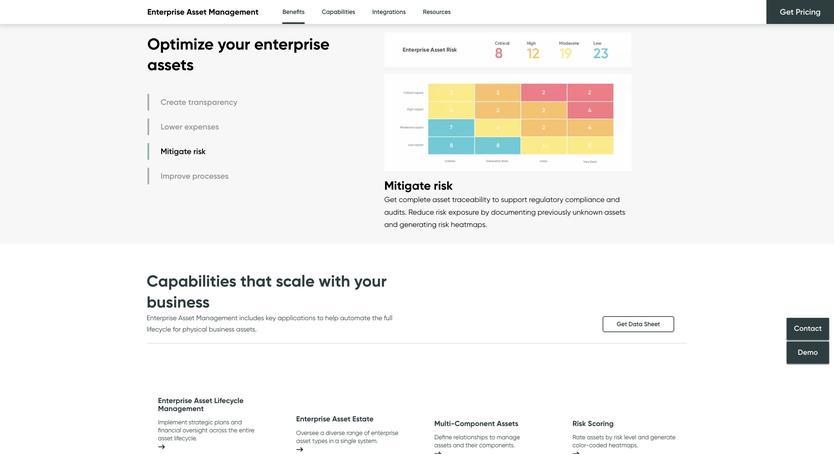 Task type: vqa. For each thing, say whether or not it's contained in the screenshot.
exposure
yes



Task type: describe. For each thing, give the bounding box(es) containing it.
integrations
[[373, 8, 406, 16]]

and inside define relationships to manage assets and their components.
[[453, 442, 464, 449]]

oversight
[[183, 427, 208, 434]]

with
[[319, 271, 350, 291]]

contact
[[795, 324, 822, 333]]

capabilities for capabilities
[[322, 8, 355, 16]]

asset risk heatmap image
[[385, 26, 632, 178]]

processes
[[193, 171, 229, 181]]

create transparency
[[161, 97, 238, 107]]

create transparency link
[[147, 94, 239, 111]]

the inside implement strategic plans and financial oversight across the entire asset lifecycle.
[[229, 427, 238, 434]]

asset inside the "capabilities that scale with your business enterprise asset management includes key applications to help automate the full lifecycle for physical business assets."
[[178, 314, 195, 322]]

the inside the "capabilities that scale with your business enterprise asset management includes key applications to help automate the full lifecycle for physical business assets."
[[372, 314, 382, 322]]

mitigate for mitigate risk get complete asset traceability to support regulatory compliance and audits. reduce risk exposure by documenting previously unknown assets and generating risk heatmaps.
[[385, 178, 431, 193]]

components.
[[480, 442, 515, 449]]

complete
[[399, 195, 431, 204]]

and inside implement strategic plans and financial oversight across the entire asset lifecycle.
[[231, 419, 242, 426]]

create
[[161, 97, 186, 107]]

demo
[[798, 348, 819, 357]]

multi-component assets
[[435, 420, 519, 429]]

your inside optimize your enterprise assets
[[218, 34, 250, 54]]

enterprise asset management
[[147, 7, 259, 17]]

audits.
[[385, 208, 407, 216]]

data
[[629, 321, 643, 328]]

coded
[[590, 442, 608, 449]]

1 vertical spatial a
[[335, 438, 339, 445]]

across
[[209, 427, 227, 434]]

improve processes
[[161, 171, 229, 181]]

asset inside oversee a diverse range of enterprise asset types in a single system.
[[296, 438, 311, 445]]

component
[[455, 420, 495, 429]]

risk scoring
[[573, 420, 614, 429]]

regulatory
[[529, 195, 564, 204]]

relationships
[[454, 434, 488, 441]]

assets
[[497, 420, 519, 429]]

multi-
[[435, 420, 455, 429]]

resources link
[[423, 0, 451, 24]]

get pricing link
[[767, 0, 835, 24]]

management inside enterprise asset lifecycle management
[[158, 404, 204, 413]]

optimize your enterprise assets
[[147, 34, 330, 75]]

benefits link
[[283, 0, 305, 26]]

enterprise for enterprise asset lifecycle management
[[158, 397, 192, 406]]

contact link
[[787, 318, 830, 340]]

capabilities for capabilities that scale with your business enterprise asset management includes key applications to help automate the full lifecycle for physical business assets.
[[147, 271, 237, 291]]

full
[[384, 314, 393, 322]]

asset for enterprise asset lifecycle management
[[194, 397, 212, 406]]

mitigate risk link
[[147, 143, 239, 160]]

and inside rate assets by risk level and generate color-coded heatmaps.
[[638, 434, 649, 441]]

key
[[266, 314, 276, 322]]

mitigate risk get complete asset traceability to support regulatory compliance and audits. reduce risk exposure by documenting previously unknown assets and generating risk heatmaps.
[[385, 178, 626, 229]]

assets inside the mitigate risk get complete asset traceability to support regulatory compliance and audits. reduce risk exposure by documenting previously unknown assets and generating risk heatmaps.
[[605, 208, 626, 216]]

their
[[466, 442, 478, 449]]

level
[[625, 434, 637, 441]]

define
[[435, 434, 452, 441]]

improve
[[161, 171, 191, 181]]

traceability
[[453, 195, 491, 204]]

risk down exposure
[[439, 220, 449, 229]]

enterprise inside the "capabilities that scale with your business enterprise asset management includes key applications to help automate the full lifecycle for physical business assets."
[[147, 314, 177, 322]]

assets inside rate assets by risk level and generate color-coded heatmaps.
[[587, 434, 605, 441]]

applications
[[278, 314, 316, 322]]

implement
[[158, 419, 187, 426]]

assets inside optimize your enterprise assets
[[147, 55, 194, 75]]

enterprise for enterprise asset management
[[147, 7, 185, 17]]

to inside define relationships to manage assets and their components.
[[490, 434, 496, 441]]

types
[[313, 438, 328, 445]]

support
[[501, 195, 528, 204]]

lifecycle.
[[174, 435, 197, 442]]

risk
[[573, 420, 586, 429]]

demo link
[[787, 342, 830, 364]]

1 vertical spatial business
[[209, 326, 235, 334]]

entire
[[239, 427, 255, 434]]

get data sheet
[[617, 321, 661, 328]]

enterprise inside oversee a diverse range of enterprise asset types in a single system.
[[371, 430, 399, 437]]

manage
[[497, 434, 520, 441]]

exposure
[[449, 208, 479, 216]]

lower expenses
[[161, 122, 219, 132]]

asset inside implement strategic plans and financial oversight across the entire asset lifecycle.
[[158, 435, 173, 442]]

rate assets by risk level and generate color-coded heatmaps.
[[573, 434, 676, 449]]

integrations link
[[373, 0, 406, 24]]

diverse
[[326, 430, 345, 437]]

risk right reduce
[[436, 208, 447, 216]]

capabilities link
[[322, 0, 355, 24]]

asset for enterprise asset management
[[187, 7, 207, 17]]

enterprise inside optimize your enterprise assets
[[254, 34, 330, 54]]

your inside the "capabilities that scale with your business enterprise asset management includes key applications to help automate the full lifecycle for physical business assets."
[[354, 271, 387, 291]]

in
[[329, 438, 334, 445]]

of
[[364, 430, 370, 437]]

improve processes link
[[147, 168, 239, 185]]

benefits
[[283, 8, 305, 16]]



Task type: locate. For each thing, give the bounding box(es) containing it.
1 vertical spatial capabilities
[[147, 271, 237, 291]]

assets inside define relationships to manage assets and their components.
[[435, 442, 452, 449]]

resources
[[423, 8, 451, 16]]

0 horizontal spatial a
[[321, 430, 324, 437]]

2 horizontal spatial asset
[[433, 195, 451, 204]]

by
[[481, 208, 490, 216], [606, 434, 613, 441]]

and left "their"
[[453, 442, 464, 449]]

enterprise
[[147, 7, 185, 17], [147, 314, 177, 322], [158, 397, 192, 406], [296, 415, 331, 424]]

risk down expenses
[[194, 147, 206, 156]]

mitigate up "complete"
[[385, 178, 431, 193]]

assets up coded
[[587, 434, 605, 441]]

assets down define at right
[[435, 442, 452, 449]]

1 horizontal spatial by
[[606, 434, 613, 441]]

capabilities inside the "capabilities that scale with your business enterprise asset management includes key applications to help automate the full lifecycle for physical business assets."
[[147, 271, 237, 291]]

business up the for
[[147, 292, 210, 312]]

get for get data sheet
[[617, 321, 628, 328]]

the down the plans
[[229, 427, 238, 434]]

0 horizontal spatial your
[[218, 34, 250, 54]]

heatmaps. inside the mitigate risk get complete asset traceability to support regulatory compliance and audits. reduce risk exposure by documenting previously unknown assets and generating risk heatmaps.
[[451, 220, 487, 229]]

scale
[[276, 271, 315, 291]]

1 vertical spatial heatmaps.
[[609, 442, 639, 449]]

1 vertical spatial management
[[196, 314, 238, 322]]

2 vertical spatial get
[[617, 321, 628, 328]]

0 horizontal spatial heatmaps.
[[451, 220, 487, 229]]

0 horizontal spatial the
[[229, 427, 238, 434]]

documenting
[[491, 208, 536, 216]]

strategic
[[189, 419, 213, 426]]

lower expenses link
[[147, 119, 239, 135]]

to up components.
[[490, 434, 496, 441]]

includes
[[239, 314, 264, 322]]

1 vertical spatial your
[[354, 271, 387, 291]]

0 vertical spatial to
[[493, 195, 500, 204]]

0 horizontal spatial by
[[481, 208, 490, 216]]

1 horizontal spatial capabilities
[[322, 8, 355, 16]]

risk inside rate assets by risk level and generate color-coded heatmaps.
[[614, 434, 623, 441]]

heatmaps. down exposure
[[451, 220, 487, 229]]

risk up traceability
[[434, 178, 453, 193]]

1 vertical spatial the
[[229, 427, 238, 434]]

mitigate up improve
[[161, 147, 192, 156]]

heatmaps. inside rate assets by risk level and generate color-coded heatmaps.
[[609, 442, 639, 449]]

oversee a diverse range of enterprise asset types in a single system.
[[296, 430, 399, 445]]

and right compliance
[[607, 195, 620, 204]]

asset down oversee
[[296, 438, 311, 445]]

asset down financial
[[158, 435, 173, 442]]

0 vertical spatial capabilities
[[322, 8, 355, 16]]

by inside rate assets by risk level and generate color-coded heatmaps.
[[606, 434, 613, 441]]

the
[[372, 314, 382, 322], [229, 427, 238, 434]]

generate
[[651, 434, 676, 441]]

a
[[321, 430, 324, 437], [335, 438, 339, 445]]

oversee
[[296, 430, 319, 437]]

get
[[780, 7, 794, 17], [385, 195, 397, 204], [617, 321, 628, 328]]

get inside get data sheet link
[[617, 321, 628, 328]]

range
[[347, 430, 363, 437]]

asset
[[187, 7, 207, 17], [178, 314, 195, 322], [194, 397, 212, 406], [332, 415, 351, 424]]

0 vertical spatial heatmaps.
[[451, 220, 487, 229]]

mitigate inside the mitigate risk get complete asset traceability to support regulatory compliance and audits. reduce risk exposure by documenting previously unknown assets and generating risk heatmaps.
[[385, 178, 431, 193]]

get up audits.
[[385, 195, 397, 204]]

for
[[173, 326, 181, 334]]

business
[[147, 292, 210, 312], [209, 326, 235, 334]]

color-
[[573, 442, 590, 449]]

0 vertical spatial the
[[372, 314, 382, 322]]

reduce
[[409, 208, 434, 216]]

1 horizontal spatial heatmaps.
[[609, 442, 639, 449]]

management inside the "capabilities that scale with your business enterprise asset management includes key applications to help automate the full lifecycle for physical business assets."
[[196, 314, 238, 322]]

to left support
[[493, 195, 500, 204]]

management
[[209, 7, 259, 17], [196, 314, 238, 322], [158, 404, 204, 413]]

assets down optimize
[[147, 55, 194, 75]]

compliance
[[566, 195, 605, 204]]

enterprise right the of
[[371, 430, 399, 437]]

transparency
[[188, 97, 238, 107]]

assets right unknown on the top of the page
[[605, 208, 626, 216]]

0 vertical spatial mitigate
[[161, 147, 192, 156]]

financial
[[158, 427, 181, 434]]

generating
[[400, 220, 437, 229]]

optimize
[[147, 34, 214, 54]]

to inside the mitigate risk get complete asset traceability to support regulatory compliance and audits. reduce risk exposure by documenting previously unknown assets and generating risk heatmaps.
[[493, 195, 500, 204]]

help
[[325, 314, 339, 322]]

that
[[241, 271, 272, 291]]

by up coded
[[606, 434, 613, 441]]

physical
[[183, 326, 207, 334]]

expenses
[[185, 122, 219, 132]]

get left data
[[617, 321, 628, 328]]

mitigate for mitigate risk
[[161, 147, 192, 156]]

to
[[493, 195, 500, 204], [317, 314, 324, 322], [490, 434, 496, 441]]

a right in
[[335, 438, 339, 445]]

heatmaps. down the level
[[609, 442, 639, 449]]

single
[[341, 438, 357, 445]]

1 horizontal spatial the
[[372, 314, 382, 322]]

define relationships to manage assets and their components.
[[435, 434, 520, 449]]

lifecycle
[[214, 397, 244, 406]]

assets.
[[236, 326, 257, 334]]

0 horizontal spatial enterprise
[[254, 34, 330, 54]]

1 horizontal spatial a
[[335, 438, 339, 445]]

and down audits.
[[385, 220, 398, 229]]

mitigate inside the "mitigate risk" link
[[161, 147, 192, 156]]

0 vertical spatial management
[[209, 7, 259, 17]]

estate
[[353, 415, 374, 424]]

2 vertical spatial to
[[490, 434, 496, 441]]

enterprise inside enterprise asset lifecycle management
[[158, 397, 192, 406]]

0 horizontal spatial get
[[385, 195, 397, 204]]

rate
[[573, 434, 586, 441]]

automate
[[340, 314, 371, 322]]

0 vertical spatial get
[[780, 7, 794, 17]]

and up entire
[[231, 419, 242, 426]]

unknown
[[573, 208, 603, 216]]

asset
[[433, 195, 451, 204], [158, 435, 173, 442], [296, 438, 311, 445]]

previously
[[538, 208, 571, 216]]

1 vertical spatial to
[[317, 314, 324, 322]]

0 horizontal spatial asset
[[158, 435, 173, 442]]

heatmaps.
[[451, 220, 487, 229], [609, 442, 639, 449]]

0 vertical spatial enterprise
[[254, 34, 330, 54]]

1 horizontal spatial your
[[354, 271, 387, 291]]

1 horizontal spatial asset
[[296, 438, 311, 445]]

your
[[218, 34, 250, 54], [354, 271, 387, 291]]

get left pricing
[[780, 7, 794, 17]]

asset inside enterprise asset lifecycle management
[[194, 397, 212, 406]]

1 horizontal spatial get
[[617, 321, 628, 328]]

1 vertical spatial by
[[606, 434, 613, 441]]

0 vertical spatial a
[[321, 430, 324, 437]]

lifecycle
[[147, 326, 171, 334]]

0 vertical spatial your
[[218, 34, 250, 54]]

plans
[[215, 419, 230, 426]]

system.
[[358, 438, 378, 445]]

0 vertical spatial by
[[481, 208, 490, 216]]

enterprise for enterprise asset estate
[[296, 415, 331, 424]]

get pricing
[[780, 7, 821, 17]]

capabilities that scale with your business enterprise asset management includes key applications to help automate the full lifecycle for physical business assets.
[[147, 271, 393, 334]]

0 horizontal spatial capabilities
[[147, 271, 237, 291]]

lower
[[161, 122, 183, 132]]

get data sheet link
[[603, 317, 675, 333]]

a up the types on the bottom of the page
[[321, 430, 324, 437]]

scoring
[[588, 420, 614, 429]]

risk
[[194, 147, 206, 156], [434, 178, 453, 193], [436, 208, 447, 216], [439, 220, 449, 229], [614, 434, 623, 441]]

risk left the level
[[614, 434, 623, 441]]

1 vertical spatial mitigate
[[385, 178, 431, 193]]

pricing
[[796, 7, 821, 17]]

implement strategic plans and financial oversight across the entire asset lifecycle.
[[158, 419, 255, 442]]

to inside the "capabilities that scale with your business enterprise asset management includes key applications to help automate the full lifecycle for physical business assets."
[[317, 314, 324, 322]]

0 horizontal spatial mitigate
[[161, 147, 192, 156]]

to left help
[[317, 314, 324, 322]]

0 vertical spatial business
[[147, 292, 210, 312]]

enterprise asset estate
[[296, 415, 374, 424]]

2 horizontal spatial get
[[780, 7, 794, 17]]

asset inside the mitigate risk get complete asset traceability to support regulatory compliance and audits. reduce risk exposure by documenting previously unknown assets and generating risk heatmaps.
[[433, 195, 451, 204]]

get inside get pricing link
[[780, 7, 794, 17]]

get inside the mitigate risk get complete asset traceability to support regulatory compliance and audits. reduce risk exposure by documenting previously unknown assets and generating risk heatmaps.
[[385, 195, 397, 204]]

1 vertical spatial get
[[385, 195, 397, 204]]

2 vertical spatial management
[[158, 404, 204, 413]]

1 vertical spatial enterprise
[[371, 430, 399, 437]]

and right the level
[[638, 434, 649, 441]]

the left the full
[[372, 314, 382, 322]]

by down traceability
[[481, 208, 490, 216]]

1 horizontal spatial enterprise
[[371, 430, 399, 437]]

enterprise down benefits link
[[254, 34, 330, 54]]

sheet
[[645, 321, 661, 328]]

asset for enterprise asset estate
[[332, 415, 351, 424]]

business left assets. on the left of page
[[209, 326, 235, 334]]

by inside the mitigate risk get complete asset traceability to support regulatory compliance and audits. reduce risk exposure by documenting previously unknown assets and generating risk heatmaps.
[[481, 208, 490, 216]]

mitigate risk
[[161, 147, 206, 156]]

1 horizontal spatial mitigate
[[385, 178, 431, 193]]

asset up reduce
[[433, 195, 451, 204]]

get for get pricing
[[780, 7, 794, 17]]

and
[[607, 195, 620, 204], [385, 220, 398, 229], [231, 419, 242, 426], [638, 434, 649, 441], [453, 442, 464, 449]]

enterprise asset lifecycle management
[[158, 397, 244, 413]]



